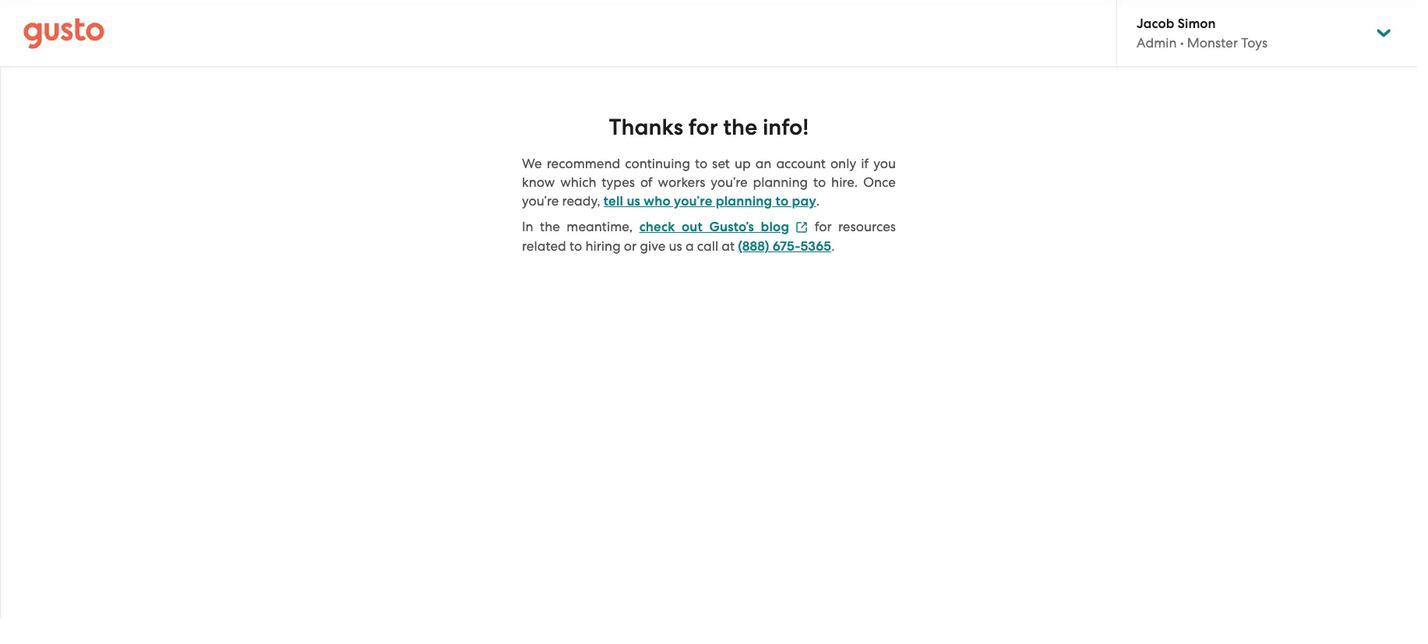 Task type: vqa. For each thing, say whether or not it's contained in the screenshot.
companies related to /
no



Task type: locate. For each thing, give the bounding box(es) containing it.
check
[[640, 219, 675, 235]]

out
[[682, 219, 703, 235]]

1 horizontal spatial us
[[669, 238, 682, 254]]

0 horizontal spatial us
[[627, 193, 641, 210]]

check out gusto's blog link
[[640, 219, 808, 235]]

0 vertical spatial planning
[[753, 175, 808, 190]]

to inside for resources related to hiring or give us a call at
[[570, 238, 582, 254]]

tell us who you're planning to pay link
[[604, 193, 817, 210]]

.
[[817, 193, 820, 209], [832, 238, 835, 254]]

to left pay
[[776, 193, 789, 210]]

types
[[602, 175, 635, 190]]

1 horizontal spatial .
[[832, 238, 835, 254]]

for up set
[[689, 114, 718, 141]]

to down in the meantime,
[[570, 238, 582, 254]]

thanks
[[609, 114, 683, 141]]

675-
[[773, 238, 801, 255]]

you're down know
[[522, 193, 559, 209]]

info!
[[763, 114, 809, 141]]

of
[[640, 175, 653, 190]]

resources
[[839, 219, 896, 235]]

the up the up
[[723, 114, 758, 141]]

us
[[627, 193, 641, 210], [669, 238, 682, 254]]

recommend
[[547, 156, 621, 171]]

workers
[[658, 175, 706, 190]]

for
[[689, 114, 718, 141], [815, 219, 832, 235]]

we
[[522, 156, 542, 171]]

us right tell
[[627, 193, 641, 210]]

in
[[522, 219, 534, 235]]

0 vertical spatial for
[[689, 114, 718, 141]]

you're
[[711, 175, 748, 190], [522, 193, 559, 209], [674, 193, 713, 210]]

planning up gusto's
[[716, 193, 773, 210]]

1 vertical spatial .
[[832, 238, 835, 254]]

tell us who you're planning to pay .
[[604, 193, 820, 210]]

for up 5365
[[815, 219, 832, 235]]

in the meantime,
[[522, 219, 633, 235]]

hire.
[[832, 175, 858, 190]]

the
[[723, 114, 758, 141], [540, 219, 560, 235]]

to
[[695, 156, 708, 171], [814, 175, 826, 190], [776, 193, 789, 210], [570, 238, 582, 254]]

for resources related to hiring or give us a call at
[[522, 219, 896, 254]]

up
[[735, 156, 751, 171]]

. down account in the top right of the page
[[817, 193, 820, 209]]

0 horizontal spatial the
[[540, 219, 560, 235]]

a
[[686, 238, 694, 254]]

1 horizontal spatial the
[[723, 114, 758, 141]]

5365
[[801, 238, 832, 255]]

. inside (888) 675-5365 .
[[832, 238, 835, 254]]

the up the related
[[540, 219, 560, 235]]

tell
[[604, 193, 624, 210]]

at
[[722, 238, 735, 254]]

pay
[[792, 193, 817, 210]]

jacob simon admin • monster toys
[[1137, 16, 1268, 51]]

related
[[522, 238, 566, 254]]

0 vertical spatial us
[[627, 193, 641, 210]]

who
[[644, 193, 671, 210]]

gusto's
[[709, 219, 754, 235]]

us left a
[[669, 238, 682, 254]]

planning inside "we recommend continuing to set up an account only if you know which types of workers you're planning to hire. once you're ready,"
[[753, 175, 808, 190]]

0 horizontal spatial .
[[817, 193, 820, 209]]

0 horizontal spatial for
[[689, 114, 718, 141]]

. right the 675-
[[832, 238, 835, 254]]

0 vertical spatial .
[[817, 193, 820, 209]]

1 vertical spatial for
[[815, 219, 832, 235]]

planning down an
[[753, 175, 808, 190]]

planning
[[753, 175, 808, 190], [716, 193, 773, 210]]

for inside for resources related to hiring or give us a call at
[[815, 219, 832, 235]]

1 vertical spatial us
[[669, 238, 682, 254]]

1 horizontal spatial for
[[815, 219, 832, 235]]



Task type: describe. For each thing, give the bounding box(es) containing it.
set
[[712, 156, 730, 171]]

. inside tell us who you're planning to pay .
[[817, 193, 820, 209]]

1 vertical spatial planning
[[716, 193, 773, 210]]

1 vertical spatial the
[[540, 219, 560, 235]]

to up pay
[[814, 175, 826, 190]]

you
[[874, 156, 896, 171]]

only
[[831, 156, 857, 171]]

continuing
[[625, 156, 690, 171]]

(888) 675-5365 .
[[738, 238, 835, 255]]

account
[[776, 156, 826, 171]]

you're down set
[[711, 175, 748, 190]]

jacob
[[1137, 16, 1175, 32]]

know
[[522, 175, 555, 190]]

meantime,
[[567, 219, 633, 235]]

you're down workers
[[674, 193, 713, 210]]

•
[[1180, 35, 1184, 51]]

which
[[561, 175, 597, 190]]

give
[[640, 238, 666, 254]]

an
[[756, 156, 772, 171]]

monster
[[1188, 35, 1238, 51]]

call
[[697, 238, 719, 254]]

blog
[[761, 219, 790, 235]]

once
[[863, 175, 896, 190]]

(888) 675-5365 link
[[738, 238, 832, 255]]

(888)
[[738, 238, 770, 255]]

thanks for the info!
[[609, 114, 809, 141]]

us inside for resources related to hiring or give us a call at
[[669, 238, 682, 254]]

toys
[[1242, 35, 1268, 51]]

0 vertical spatial the
[[723, 114, 758, 141]]

simon
[[1178, 16, 1216, 32]]

home image
[[23, 18, 104, 49]]

admin
[[1137, 35, 1177, 51]]

ready,
[[562, 193, 601, 209]]

hiring
[[586, 238, 621, 254]]

we recommend continuing to set up an account only if you know which types of workers you're planning to hire. once you're ready,
[[522, 156, 896, 209]]

or
[[624, 238, 637, 254]]

check out gusto's blog
[[640, 219, 790, 235]]

to left set
[[695, 156, 708, 171]]

if
[[861, 156, 869, 171]]



